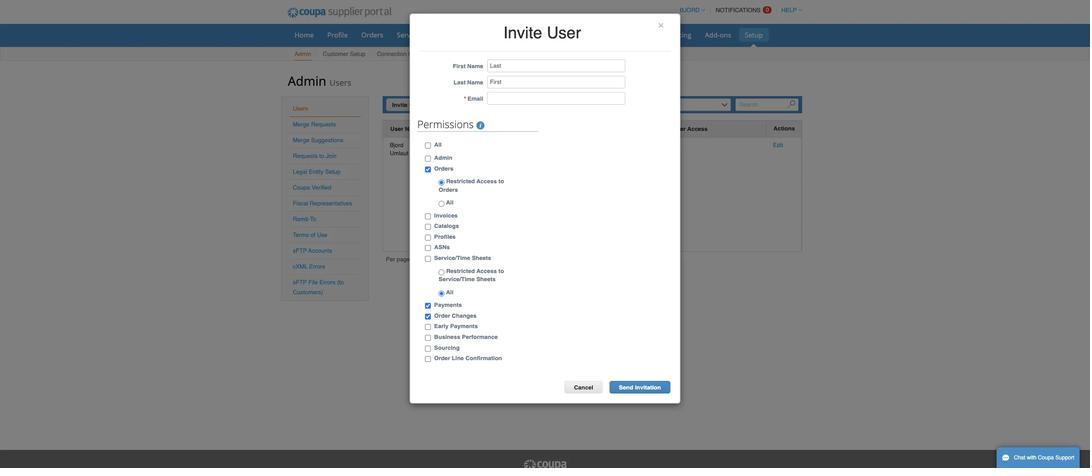 Task type: vqa. For each thing, say whether or not it's contained in the screenshot.
Privacy
no



Task type: describe. For each thing, give the bounding box(es) containing it.
merge for merge requests
[[293, 121, 310, 128]]

users link
[[293, 105, 308, 112]]

sourcing inside 'link'
[[664, 30, 692, 39]]

order for order changes
[[434, 312, 450, 319]]

chat with coupa support button
[[997, 447, 1080, 468]]

terms
[[293, 232, 309, 238]]

profiles
[[434, 233, 456, 240]]

suggestions
[[311, 137, 344, 144]]

changes
[[452, 312, 477, 319]]

coupa inside button
[[1039, 455, 1055, 461]]

add-ons link
[[700, 28, 737, 42]]

search image
[[788, 100, 796, 109]]

2 vertical spatial admin
[[434, 154, 453, 161]]

sftp for sftp accounts
[[293, 247, 307, 254]]

invitation
[[635, 384, 661, 391]]

service/time sheets link
[[391, 28, 466, 42]]

connection requests
[[377, 51, 433, 57]]

last
[[454, 79, 466, 86]]

access for restricted access to orders
[[477, 178, 497, 185]]

admin link
[[294, 49, 312, 60]]

1 vertical spatial payments
[[450, 323, 478, 330]]

requests to join link
[[293, 153, 337, 159]]

cxml errors link
[[293, 263, 325, 270]]

invoices link
[[495, 28, 532, 42]]

order changes
[[434, 312, 477, 319]]

send invitation button
[[610, 381, 671, 393]]

chat
[[1014, 455, 1026, 461]]

errors inside sftp file errors (to customers)
[[320, 279, 336, 286]]

orders link
[[356, 28, 389, 42]]

with
[[1027, 455, 1037, 461]]

legal entity setup
[[293, 168, 341, 175]]

restricted for orders
[[446, 178, 475, 185]]

customer for customer setup
[[323, 51, 349, 57]]

profile link
[[322, 28, 354, 42]]

1 vertical spatial admin
[[288, 72, 326, 89]]

1 horizontal spatial invoices
[[501, 30, 526, 39]]

1 horizontal spatial coupa supplier portal image
[[523, 459, 568, 468]]

chat with coupa support
[[1014, 455, 1075, 461]]

home
[[295, 30, 314, 39]]

0 horizontal spatial sourcing
[[434, 344, 460, 351]]

customer access button
[[659, 124, 708, 134]]

0 vertical spatial service/time sheets
[[397, 30, 460, 39]]

0 vertical spatial business performance
[[580, 30, 651, 39]]

send invitation
[[619, 384, 661, 391]]

sourcing link
[[658, 28, 698, 42]]

0 vertical spatial service/time
[[397, 30, 437, 39]]

sftp for sftp file errors (to customers)
[[293, 279, 307, 286]]

Search text field
[[736, 98, 799, 111]]

cxml
[[293, 263, 308, 270]]

use
[[317, 232, 328, 238]]

merge for merge suggestions
[[293, 137, 310, 144]]

restricted for service/time
[[446, 268, 475, 274]]

user inside 'button'
[[390, 125, 404, 132]]

cancel button
[[565, 381, 603, 393]]

per page
[[386, 256, 410, 263]]

0 vertical spatial errors
[[309, 263, 325, 270]]

line
[[452, 355, 464, 362]]

1 vertical spatial invoices
[[434, 212, 458, 219]]

permissions
[[418, 117, 477, 132]]

10 | 15
[[425, 257, 444, 264]]

bjord umlaut
[[390, 142, 409, 157]]

name for first name
[[467, 63, 483, 70]]

access for restricted access to service/time sheets
[[477, 268, 497, 274]]

send
[[619, 384, 634, 391]]

fiscal representatives link
[[293, 200, 352, 207]]

cxml errors
[[293, 263, 325, 270]]

umlaut
[[390, 150, 409, 157]]

customer setup link
[[323, 49, 366, 60]]

0 vertical spatial invite
[[504, 23, 543, 42]]

confirmation
[[466, 355, 502, 362]]

name for last name
[[467, 79, 483, 86]]

connection requests link
[[377, 49, 434, 60]]

support
[[1056, 455, 1075, 461]]

status
[[510, 125, 528, 132]]

1 vertical spatial orders
[[434, 165, 454, 172]]

bjord
[[390, 142, 404, 149]]

add-
[[705, 30, 720, 39]]

requests for merge requests
[[311, 121, 336, 128]]

2 vertical spatial requests
[[293, 153, 318, 159]]

home link
[[289, 28, 320, 42]]

file
[[309, 279, 318, 286]]

First Name text field
[[488, 60, 626, 72]]

orders inside orders link
[[362, 30, 383, 39]]

0 vertical spatial performance
[[610, 30, 651, 39]]

email button
[[436, 124, 451, 134]]

1 horizontal spatial email
[[468, 95, 483, 102]]

users inside admin users
[[330, 77, 352, 88]]

restricted access to orders
[[439, 178, 504, 193]]

merge suggestions
[[293, 137, 344, 144]]

user name button
[[390, 124, 421, 134]]

0 horizontal spatial setup
[[325, 168, 341, 175]]

accounts
[[308, 247, 332, 254]]

remit-to
[[293, 216, 316, 223]]

0 horizontal spatial users
[[293, 105, 308, 112]]

cancel
[[574, 384, 594, 391]]

of
[[311, 232, 315, 238]]

all for restricted access to service/time sheets
[[445, 289, 454, 296]]

× button
[[659, 19, 664, 30]]

fiscal
[[293, 200, 308, 207]]

0 vertical spatial user
[[547, 23, 581, 42]]

0 vertical spatial sheets
[[439, 30, 460, 39]]

page
[[397, 256, 410, 263]]

early payments
[[434, 323, 478, 330]]

admin users
[[288, 72, 352, 89]]

1 horizontal spatial business
[[580, 30, 608, 39]]

name for user name
[[405, 125, 421, 132]]

fiscal representatives
[[293, 200, 352, 207]]



Task type: locate. For each thing, give the bounding box(es) containing it.
0 horizontal spatial email
[[436, 125, 451, 132]]

catalogs up profiles
[[434, 223, 459, 229]]

1 vertical spatial sftp
[[293, 279, 307, 286]]

0 vertical spatial access
[[688, 125, 708, 132]]

None checkbox
[[425, 143, 431, 149], [425, 166, 431, 172], [425, 224, 431, 230], [425, 245, 431, 251], [425, 256, 431, 262], [425, 303, 431, 309], [425, 324, 431, 330], [425, 335, 431, 341], [425, 143, 431, 149], [425, 166, 431, 172], [425, 224, 431, 230], [425, 245, 431, 251], [425, 256, 431, 262], [425, 303, 431, 309], [425, 324, 431, 330], [425, 335, 431, 341]]

remit-
[[293, 216, 310, 223]]

user up user name
[[409, 102, 422, 108]]

1 vertical spatial users
[[293, 105, 308, 112]]

representatives
[[310, 200, 352, 207]]

user
[[547, 23, 581, 42], [409, 102, 422, 108], [390, 125, 404, 132]]

entity
[[309, 168, 324, 175]]

name
[[467, 63, 483, 70], [467, 79, 483, 86], [405, 125, 421, 132]]

1 vertical spatial sheets
[[472, 255, 491, 261]]

merge requests link
[[293, 121, 336, 128]]

users
[[330, 77, 352, 88], [293, 105, 308, 112]]

performance left × button
[[610, 30, 651, 39]]

asns
[[434, 244, 450, 251]]

per
[[386, 256, 395, 263]]

access inside restricted access to service/time sheets
[[477, 268, 497, 274]]

invite user link
[[386, 98, 428, 111]]

1 vertical spatial setup
[[350, 51, 366, 57]]

users down customer setup link
[[330, 77, 352, 88]]

0 vertical spatial to
[[319, 153, 324, 159]]

business
[[580, 30, 608, 39], [434, 334, 461, 340]]

coupa right with
[[1039, 455, 1055, 461]]

sicritbjordd@gmail.com
[[435, 142, 496, 149]]

1 vertical spatial order
[[434, 355, 450, 362]]

to
[[310, 216, 316, 223]]

invoices up profiles
[[434, 212, 458, 219]]

terms of use link
[[293, 232, 328, 238]]

0 horizontal spatial coupa
[[293, 184, 310, 191]]

to for restricted access to service/time sheets
[[499, 268, 504, 274]]

navigation
[[386, 256, 447, 265]]

1 restricted from the top
[[446, 178, 475, 185]]

None radio
[[439, 201, 445, 207], [439, 269, 445, 275], [439, 201, 445, 207], [439, 269, 445, 275]]

sheets up first at the top
[[439, 30, 460, 39]]

to inside restricted access to service/time sheets
[[499, 268, 504, 274]]

coupa verified link
[[293, 184, 331, 191]]

15
[[438, 257, 444, 264]]

2 vertical spatial name
[[405, 125, 421, 132]]

1 horizontal spatial catalogs
[[540, 30, 567, 39]]

1 horizontal spatial business performance
[[580, 30, 651, 39]]

customer access
[[659, 125, 708, 132]]

1 vertical spatial email
[[436, 125, 451, 132]]

2 vertical spatial access
[[477, 268, 497, 274]]

edit
[[773, 142, 784, 149]]

payments up order changes
[[434, 302, 462, 308]]

1 sftp from the top
[[293, 247, 307, 254]]

invite user up first name text box at the top
[[504, 23, 581, 42]]

0 vertical spatial merge
[[293, 121, 310, 128]]

requests
[[409, 51, 433, 57], [311, 121, 336, 128], [293, 153, 318, 159]]

business performance link
[[574, 28, 657, 42]]

1 vertical spatial user
[[409, 102, 422, 108]]

1 vertical spatial business
[[434, 334, 461, 340]]

service/time sheets up connection requests at the top left of the page
[[397, 30, 460, 39]]

customer
[[323, 51, 349, 57], [659, 125, 686, 132]]

all for restricted access to orders
[[445, 199, 454, 206]]

2 vertical spatial all
[[445, 289, 454, 296]]

sheets up restricted access to service/time sheets
[[472, 255, 491, 261]]

0 vertical spatial admin
[[295, 51, 311, 57]]

name up bjord umlaut
[[405, 125, 421, 132]]

0 vertical spatial all
[[434, 141, 442, 148]]

1 vertical spatial service/time
[[434, 255, 471, 261]]

0 vertical spatial users
[[330, 77, 352, 88]]

|
[[434, 257, 435, 264]]

admin down admin link
[[288, 72, 326, 89]]

restricted down sicritbjordd@gmail.com link
[[446, 178, 475, 185]]

restricted inside restricted access to orders
[[446, 178, 475, 185]]

sftp up customers)
[[293, 279, 307, 286]]

setup right ons
[[745, 30, 763, 39]]

merge
[[293, 121, 310, 128], [293, 137, 310, 144]]

coupa verified
[[293, 184, 331, 191]]

business performance
[[580, 30, 651, 39], [434, 334, 498, 340]]

requests down service/time sheets link
[[409, 51, 433, 57]]

performance up the confirmation
[[462, 334, 498, 340]]

2 merge from the top
[[293, 137, 310, 144]]

terms of use
[[293, 232, 328, 238]]

0 vertical spatial invoices
[[501, 30, 526, 39]]

status button
[[510, 124, 528, 134]]

all up order changes
[[445, 289, 454, 296]]

name right last
[[467, 79, 483, 86]]

1 vertical spatial errors
[[320, 279, 336, 286]]

0 horizontal spatial invite user
[[392, 102, 422, 108]]

0 vertical spatial invite user
[[504, 23, 581, 42]]

early
[[434, 323, 449, 330]]

* email
[[464, 95, 483, 102]]

2 horizontal spatial user
[[547, 23, 581, 42]]

order line confirmation
[[434, 355, 502, 362]]

invoices left catalogs link
[[501, 30, 526, 39]]

requests up legal
[[293, 153, 318, 159]]

customer inside button
[[659, 125, 686, 132]]

1 vertical spatial requests
[[311, 121, 336, 128]]

1 vertical spatial coupa supplier portal image
[[523, 459, 568, 468]]

0 vertical spatial sourcing
[[664, 30, 692, 39]]

service/time down 15 button at left
[[439, 276, 475, 283]]

0 horizontal spatial invite
[[392, 102, 408, 108]]

1 vertical spatial catalogs
[[434, 223, 459, 229]]

1 vertical spatial name
[[467, 79, 483, 86]]

remit-to link
[[293, 216, 316, 223]]

payments down changes at left bottom
[[450, 323, 478, 330]]

0 horizontal spatial business
[[434, 334, 461, 340]]

sourcing right ×
[[664, 30, 692, 39]]

merge down the users link
[[293, 121, 310, 128]]

0 horizontal spatial coupa supplier portal image
[[281, 1, 398, 24]]

last name
[[454, 79, 483, 86]]

order up early
[[434, 312, 450, 319]]

0 horizontal spatial catalogs
[[434, 223, 459, 229]]

setup link
[[739, 28, 769, 42]]

0 vertical spatial catalogs
[[540, 30, 567, 39]]

2 vertical spatial to
[[499, 268, 504, 274]]

verified
[[312, 184, 331, 191]]

2 horizontal spatial setup
[[745, 30, 763, 39]]

0 horizontal spatial user
[[390, 125, 404, 132]]

invite user
[[504, 23, 581, 42], [392, 102, 422, 108]]

connection
[[377, 51, 407, 57]]

errors
[[309, 263, 325, 270], [320, 279, 336, 286]]

service/time down asns
[[434, 255, 471, 261]]

sftp inside sftp file errors (to customers)
[[293, 279, 307, 286]]

sftp up cxml
[[293, 247, 307, 254]]

1 vertical spatial all
[[445, 199, 454, 206]]

1 vertical spatial performance
[[462, 334, 498, 340]]

1 horizontal spatial invite user
[[504, 23, 581, 42]]

merge requests
[[293, 121, 336, 128]]

0 vertical spatial sftp
[[293, 247, 307, 254]]

admin down sicritbjordd@gmail.com link
[[434, 154, 453, 161]]

1 vertical spatial invite user
[[392, 102, 422, 108]]

2 vertical spatial service/time
[[439, 276, 475, 283]]

customer setup
[[323, 51, 366, 57]]

restricted down 15 button at left
[[446, 268, 475, 274]]

first
[[453, 63, 466, 70]]

1 horizontal spatial invite
[[504, 23, 543, 42]]

0 vertical spatial business
[[580, 30, 608, 39]]

0 vertical spatial coupa
[[293, 184, 310, 191]]

1 vertical spatial access
[[477, 178, 497, 185]]

info image
[[477, 122, 485, 130]]

access inside restricted access to orders
[[477, 178, 497, 185]]

service/time up connection requests at the top left of the page
[[397, 30, 437, 39]]

to inside restricted access to orders
[[499, 178, 504, 185]]

admin
[[295, 51, 311, 57], [288, 72, 326, 89], [434, 154, 453, 161]]

1 merge from the top
[[293, 121, 310, 128]]

user name
[[390, 125, 421, 132]]

1 vertical spatial customer
[[659, 125, 686, 132]]

1 order from the top
[[434, 312, 450, 319]]

errors down accounts at the left of page
[[309, 263, 325, 270]]

1 horizontal spatial setup
[[350, 51, 366, 57]]

payments
[[434, 302, 462, 308], [450, 323, 478, 330]]

(to
[[337, 279, 344, 286]]

sftp file errors (to customers) link
[[293, 279, 344, 296]]

orders inside restricted access to orders
[[439, 186, 458, 193]]

1 vertical spatial coupa
[[1039, 455, 1055, 461]]

10 button
[[423, 256, 434, 265]]

name inside 'button'
[[405, 125, 421, 132]]

errors left (to
[[320, 279, 336, 286]]

1 horizontal spatial users
[[330, 77, 352, 88]]

restricted
[[446, 178, 475, 185], [446, 268, 475, 274]]

service/time inside restricted access to service/time sheets
[[439, 276, 475, 283]]

1 vertical spatial restricted
[[446, 268, 475, 274]]

service/time sheets up restricted access to service/time sheets
[[434, 255, 491, 261]]

0 vertical spatial order
[[434, 312, 450, 319]]

to for restricted access to orders
[[499, 178, 504, 185]]

merge down 'merge requests' link at the top of the page
[[293, 137, 310, 144]]

2 sftp from the top
[[293, 279, 307, 286]]

sftp accounts link
[[293, 247, 332, 254]]

order left line
[[434, 355, 450, 362]]

0 vertical spatial restricted
[[446, 178, 475, 185]]

0 vertical spatial requests
[[409, 51, 433, 57]]

email up the sicritbjordd@gmail.com
[[436, 125, 451, 132]]

users up 'merge requests' link at the top of the page
[[293, 105, 308, 112]]

2 vertical spatial setup
[[325, 168, 341, 175]]

invoices
[[501, 30, 526, 39], [434, 212, 458, 219]]

profile
[[328, 30, 348, 39]]

email right *
[[468, 95, 483, 102]]

sourcing
[[664, 30, 692, 39], [434, 344, 460, 351]]

add-ons
[[705, 30, 732, 39]]

merge suggestions link
[[293, 137, 344, 144]]

1 horizontal spatial performance
[[610, 30, 651, 39]]

coupa up fiscal
[[293, 184, 310, 191]]

edit link
[[773, 142, 784, 149]]

requests for connection requests
[[409, 51, 433, 57]]

1 vertical spatial sourcing
[[434, 344, 460, 351]]

user up first name text box at the top
[[547, 23, 581, 42]]

setup down orders link
[[350, 51, 366, 57]]

first name
[[453, 63, 483, 70]]

1 horizontal spatial user
[[409, 102, 422, 108]]

0 vertical spatial payments
[[434, 302, 462, 308]]

sftp
[[293, 247, 307, 254], [293, 279, 307, 286]]

setup down join
[[325, 168, 341, 175]]

customer for customer access
[[659, 125, 686, 132]]

customers)
[[293, 289, 323, 296]]

1 vertical spatial to
[[499, 178, 504, 185]]

business right catalogs link
[[580, 30, 608, 39]]

order for order line confirmation
[[434, 355, 450, 362]]

1 horizontal spatial coupa
[[1039, 455, 1055, 461]]

1 horizontal spatial sourcing
[[664, 30, 692, 39]]

service/time sheets
[[397, 30, 460, 39], [434, 255, 491, 261]]

to
[[319, 153, 324, 159], [499, 178, 504, 185], [499, 268, 504, 274]]

0 vertical spatial name
[[467, 63, 483, 70]]

sftp accounts
[[293, 247, 332, 254]]

1 vertical spatial merge
[[293, 137, 310, 144]]

None text field
[[488, 92, 626, 105]]

restricted access to service/time sheets
[[439, 268, 504, 283]]

invite
[[504, 23, 543, 42], [392, 102, 408, 108]]

catalogs link
[[534, 28, 572, 42]]

sheets up changes at left bottom
[[477, 276, 496, 283]]

Last Name text field
[[488, 76, 626, 89]]

all down restricted access to orders
[[445, 199, 454, 206]]

sheets inside restricted access to service/time sheets
[[477, 276, 496, 283]]

None radio
[[439, 180, 445, 186], [439, 291, 445, 296], [439, 180, 445, 186], [439, 291, 445, 296]]

access inside button
[[688, 125, 708, 132]]

name right first at the top
[[467, 63, 483, 70]]

0 vertical spatial orders
[[362, 30, 383, 39]]

sftp file errors (to customers)
[[293, 279, 344, 296]]

0 vertical spatial email
[[468, 95, 483, 102]]

1 horizontal spatial customer
[[659, 125, 686, 132]]

coupa supplier portal image
[[281, 1, 398, 24], [523, 459, 568, 468]]

user up bjord
[[390, 125, 404, 132]]

admin down the home link
[[295, 51, 311, 57]]

None checkbox
[[425, 156, 431, 162], [425, 213, 431, 219], [425, 235, 431, 241], [425, 314, 431, 320], [425, 346, 431, 351], [425, 356, 431, 362], [425, 156, 431, 162], [425, 213, 431, 219], [425, 235, 431, 241], [425, 314, 431, 320], [425, 346, 431, 351], [425, 356, 431, 362]]

2 vertical spatial user
[[390, 125, 404, 132]]

0 vertical spatial setup
[[745, 30, 763, 39]]

0 horizontal spatial performance
[[462, 334, 498, 340]]

restricted inside restricted access to service/time sheets
[[446, 268, 475, 274]]

2 vertical spatial sheets
[[477, 276, 496, 283]]

1 vertical spatial invite
[[392, 102, 408, 108]]

business down early
[[434, 334, 461, 340]]

catalogs up first name text box at the top
[[540, 30, 567, 39]]

sourcing up line
[[434, 344, 460, 351]]

catalogs
[[540, 30, 567, 39], [434, 223, 459, 229]]

requests to join
[[293, 153, 337, 159]]

coupa
[[293, 184, 310, 191], [1039, 455, 1055, 461]]

1 vertical spatial service/time sheets
[[434, 255, 491, 261]]

requests up suggestions
[[311, 121, 336, 128]]

access
[[688, 125, 708, 132], [477, 178, 497, 185], [477, 268, 497, 274]]

invite user up user name
[[392, 102, 422, 108]]

sicritbjordd@gmail.com link
[[435, 142, 496, 149]]

navigation containing per page
[[386, 256, 447, 265]]

order
[[434, 312, 450, 319], [434, 355, 450, 362]]

0 horizontal spatial invoices
[[434, 212, 458, 219]]

1 vertical spatial business performance
[[434, 334, 498, 340]]

all down "email" button
[[434, 141, 442, 148]]

access for customer access
[[688, 125, 708, 132]]

2 vertical spatial orders
[[439, 186, 458, 193]]

×
[[659, 19, 664, 30]]

2 restricted from the top
[[446, 268, 475, 274]]

0 vertical spatial coupa supplier portal image
[[281, 1, 398, 24]]

2 order from the top
[[434, 355, 450, 362]]



